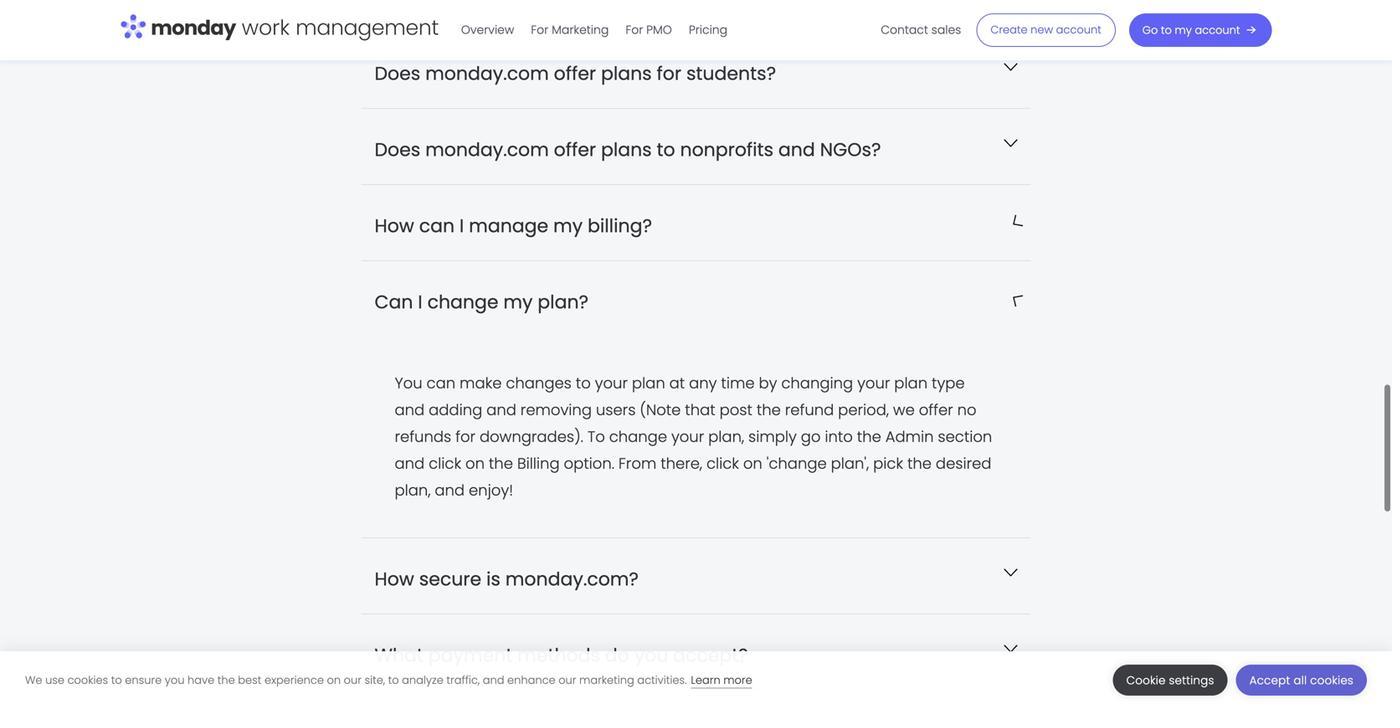 Task type: vqa. For each thing, say whether or not it's contained in the screenshot.
the I to the top
yes



Task type: locate. For each thing, give the bounding box(es) containing it.
and left ngos?
[[778, 137, 815, 162]]

plan up we
[[894, 372, 928, 394]]

change up from
[[609, 426, 667, 447]]

can left manage at left top
[[419, 213, 455, 238]]

on down simply
[[743, 453, 762, 474]]

contact sales
[[881, 22, 961, 38]]

how up "can"
[[375, 213, 414, 238]]

2 click from the left
[[707, 453, 739, 474]]

from
[[619, 453, 657, 474]]

plans down for pmo link
[[601, 61, 652, 86]]

your
[[595, 372, 628, 394], [857, 372, 890, 394], [671, 426, 704, 447]]

overview link
[[453, 17, 523, 44]]

offer down does monday.com offer plans for students?
[[554, 137, 596, 162]]

section
[[938, 426, 992, 447]]

for left 'pmo'
[[626, 22, 643, 38]]

my right go
[[1175, 23, 1192, 38]]

1 vertical spatial you
[[165, 673, 185, 688]]

for
[[531, 22, 549, 38], [626, 22, 643, 38]]

how secure is monday.com?
[[375, 566, 639, 592]]

to left nonprofits
[[657, 137, 675, 162]]

how can i manage my billing?
[[375, 213, 652, 238]]

use
[[45, 673, 64, 688]]

account
[[1056, 22, 1102, 37], [1195, 23, 1240, 38]]

you up activities.
[[634, 642, 668, 668]]

click right there,
[[707, 453, 739, 474]]

1 horizontal spatial you
[[634, 642, 668, 668]]

and
[[778, 137, 815, 162], [395, 399, 425, 421], [487, 399, 516, 421], [395, 453, 425, 474], [435, 480, 465, 501], [483, 673, 504, 688]]

no
[[957, 399, 977, 421]]

0 horizontal spatial account
[[1056, 22, 1102, 37]]

accept all cookies
[[1250, 673, 1354, 688]]

does inside dropdown button
[[375, 61, 420, 86]]

monday.com
[[425, 61, 549, 86], [425, 137, 549, 162]]

0 vertical spatial you
[[634, 642, 668, 668]]

manage
[[469, 213, 548, 238]]

1 for from the left
[[531, 22, 549, 38]]

create
[[991, 22, 1028, 37]]

0 horizontal spatial on
[[327, 673, 341, 688]]

1 horizontal spatial for
[[626, 22, 643, 38]]

you
[[395, 372, 422, 394]]

for
[[657, 61, 681, 86], [456, 426, 476, 447]]

0 horizontal spatial our
[[344, 673, 362, 688]]

2 how from the top
[[375, 566, 414, 592]]

the down by
[[757, 399, 781, 421]]

our down what payment methods do you accept?
[[559, 673, 576, 688]]

and down 'refunds'
[[395, 453, 425, 474]]

can for how
[[419, 213, 455, 238]]

for down 'pmo'
[[657, 61, 681, 86]]

1 vertical spatial does
[[375, 137, 420, 162]]

0 horizontal spatial for
[[456, 426, 476, 447]]

plan
[[632, 372, 665, 394], [894, 372, 928, 394]]

the
[[757, 399, 781, 421], [857, 426, 881, 447], [489, 453, 513, 474], [907, 453, 932, 474], [217, 673, 235, 688]]

dialog
[[0, 651, 1392, 709]]

plans
[[601, 61, 652, 86], [601, 137, 652, 162]]

1 horizontal spatial on
[[465, 453, 485, 474]]

plan,
[[708, 426, 744, 447], [395, 480, 431, 501]]

for down adding
[[456, 426, 476, 447]]

2 does from the top
[[375, 137, 420, 162]]

can
[[419, 213, 455, 238], [427, 372, 456, 394]]

how
[[375, 213, 414, 238], [375, 566, 414, 592]]

0 vertical spatial can
[[419, 213, 455, 238]]

can
[[375, 289, 413, 315]]

ensure
[[125, 673, 162, 688]]

you
[[634, 642, 668, 668], [165, 673, 185, 688]]

1 vertical spatial my
[[553, 213, 583, 238]]

how left secure
[[375, 566, 414, 592]]

for left 'marketing'
[[531, 22, 549, 38]]

offer inside dropdown button
[[554, 61, 596, 86]]

account right go
[[1195, 23, 1240, 38]]

1 how from the top
[[375, 213, 414, 238]]

2 for from the left
[[626, 22, 643, 38]]

i right "can"
[[418, 289, 423, 315]]

1 vertical spatial monday.com
[[425, 137, 549, 162]]

1 cookies from the left
[[67, 673, 108, 688]]

0 horizontal spatial click
[[429, 453, 461, 474]]

cookies right the all
[[1310, 673, 1354, 688]]

is
[[486, 566, 501, 592]]

click
[[429, 453, 461, 474], [707, 453, 739, 474]]

on
[[465, 453, 485, 474], [743, 453, 762, 474], [327, 673, 341, 688]]

0 horizontal spatial i
[[418, 289, 423, 315]]

and down you
[[395, 399, 425, 421]]

1 vertical spatial i
[[418, 289, 423, 315]]

type
[[932, 372, 965, 394]]

marketing
[[579, 673, 634, 688]]

for inside dropdown button
[[657, 61, 681, 86]]

to left the ensure
[[111, 673, 122, 688]]

cookie
[[1126, 673, 1166, 688]]

changes
[[506, 372, 572, 394]]

can up adding
[[427, 372, 456, 394]]

the down "admin"
[[907, 453, 932, 474]]

ngos?
[[820, 137, 881, 162]]

offer inside 'dropdown button'
[[554, 137, 596, 162]]

monday.com?
[[505, 566, 639, 592]]

0 horizontal spatial my
[[503, 289, 533, 315]]

offer for to
[[554, 137, 596, 162]]

0 vertical spatial plan,
[[708, 426, 744, 447]]

0 horizontal spatial change
[[427, 289, 499, 315]]

what payment methods do you accept?
[[375, 642, 748, 668]]

change right "can"
[[427, 289, 499, 315]]

cookies right use
[[67, 673, 108, 688]]

0 vertical spatial i
[[460, 213, 464, 238]]

to right site,
[[388, 673, 399, 688]]

does for does monday.com offer plans for students?
[[375, 61, 420, 86]]

2 horizontal spatial your
[[857, 372, 890, 394]]

0 horizontal spatial cookies
[[67, 673, 108, 688]]

and inside 'dropdown button'
[[778, 137, 815, 162]]

plan left at
[[632, 372, 665, 394]]

0 horizontal spatial for
[[531, 22, 549, 38]]

1 vertical spatial how
[[375, 566, 414, 592]]

you left have
[[165, 673, 185, 688]]

site,
[[365, 673, 385, 688]]

on right experience
[[327, 673, 341, 688]]

click down 'refunds'
[[429, 453, 461, 474]]

plans inside does monday.com offer plans to nonprofits and ngos? 'dropdown button'
[[601, 137, 652, 162]]

settings
[[1169, 673, 1214, 688]]

for pmo
[[626, 22, 672, 38]]

1 horizontal spatial your
[[671, 426, 704, 447]]

can inside you can make changes to your plan at any time by changing your plan type and adding and removing users (note that post the refund period, we offer no refunds for downgrades). to change your plan, simply go into the admin section and click on the billing option. from there, click on 'change plan', pick the desired plan, and enjoy!
[[427, 372, 456, 394]]

1 vertical spatial offer
[[554, 137, 596, 162]]

cookie settings button
[[1113, 665, 1228, 696]]

2 cookies from the left
[[1310, 673, 1354, 688]]

1 horizontal spatial change
[[609, 426, 667, 447]]

can for you
[[427, 372, 456, 394]]

i
[[460, 213, 464, 238], [418, 289, 423, 315]]

to up removing
[[576, 372, 591, 394]]

i left manage at left top
[[460, 213, 464, 238]]

1 plans from the top
[[601, 61, 652, 86]]

more
[[724, 673, 752, 688]]

can inside dropdown button
[[419, 213, 455, 238]]

2 monday.com from the top
[[425, 137, 549, 162]]

on up "enjoy!"
[[465, 453, 485, 474]]

to
[[588, 426, 605, 447]]

what
[[375, 642, 424, 668]]

0 vertical spatial does
[[375, 61, 420, 86]]

(note
[[640, 399, 681, 421]]

cookies
[[67, 673, 108, 688], [1310, 673, 1354, 688]]

go to my account
[[1143, 23, 1240, 38]]

your up the "users" at the left of the page
[[595, 372, 628, 394]]

on inside 'dialog'
[[327, 673, 341, 688]]

account right new
[[1056, 22, 1102, 37]]

monday.com inside 'dropdown button'
[[425, 137, 549, 162]]

offer down type on the right bottom of the page
[[919, 399, 953, 421]]

0 horizontal spatial plan
[[632, 372, 665, 394]]

1 horizontal spatial for
[[657, 61, 681, 86]]

1 vertical spatial change
[[609, 426, 667, 447]]

go to my account button
[[1129, 13, 1272, 47]]

1 vertical spatial can
[[427, 372, 456, 394]]

cookies inside button
[[1310, 673, 1354, 688]]

time
[[721, 372, 755, 394]]

change
[[427, 289, 499, 315], [609, 426, 667, 447]]

monday.com inside dropdown button
[[425, 61, 549, 86]]

0 horizontal spatial your
[[595, 372, 628, 394]]

0 vertical spatial change
[[427, 289, 499, 315]]

learn more link
[[691, 673, 752, 689]]

2 vertical spatial my
[[503, 289, 533, 315]]

students?
[[686, 61, 776, 86]]

monday.com down overview link
[[425, 61, 549, 86]]

offer
[[554, 61, 596, 86], [554, 137, 596, 162], [919, 399, 953, 421]]

and left "enjoy!"
[[435, 480, 465, 501]]

for inside you can make changes to your plan at any time by changing your plan type and adding and removing users (note that post the refund period, we offer no refunds for downgrades). to change your plan, simply go into the admin section and click on the billing option. from there, click on 'change plan', pick the desired plan, and enjoy!
[[456, 426, 476, 447]]

offer down for marketing link
[[554, 61, 596, 86]]

monday.com work management image
[[120, 11, 439, 46]]

any
[[689, 372, 717, 394]]

plan, down post
[[708, 426, 744, 447]]

0 horizontal spatial plan,
[[395, 480, 431, 501]]

0 vertical spatial plans
[[601, 61, 652, 86]]

your up there,
[[671, 426, 704, 447]]

that
[[685, 399, 715, 421]]

1 horizontal spatial cookies
[[1310, 673, 1354, 688]]

0 vertical spatial how
[[375, 213, 414, 238]]

to right go
[[1161, 23, 1172, 38]]

'change
[[767, 453, 827, 474]]

1 horizontal spatial plan
[[894, 372, 928, 394]]

dialog containing cookie settings
[[0, 651, 1392, 709]]

downgrades).
[[480, 426, 583, 447]]

your up period,
[[857, 372, 890, 394]]

1 horizontal spatial click
[[707, 453, 739, 474]]

2 vertical spatial offer
[[919, 399, 953, 421]]

admin
[[885, 426, 934, 447]]

1 monday.com from the top
[[425, 61, 549, 86]]

0 vertical spatial monday.com
[[425, 61, 549, 86]]

plan, down 'refunds'
[[395, 480, 431, 501]]

0 vertical spatial offer
[[554, 61, 596, 86]]

billing?
[[588, 213, 652, 238]]

1 vertical spatial plans
[[601, 137, 652, 162]]

for for for marketing
[[531, 22, 549, 38]]

2 plans from the top
[[601, 137, 652, 162]]

plan?
[[538, 289, 589, 315]]

does inside 'dropdown button'
[[375, 137, 420, 162]]

2 our from the left
[[559, 673, 576, 688]]

period,
[[838, 399, 889, 421]]

monday.com up manage at left top
[[425, 137, 549, 162]]

plans inside does monday.com offer plans for students? dropdown button
[[601, 61, 652, 86]]

our
[[344, 673, 362, 688], [559, 673, 576, 688]]

there,
[[661, 453, 702, 474]]

pricing
[[689, 22, 728, 38]]

cookies for use
[[67, 673, 108, 688]]

0 vertical spatial for
[[657, 61, 681, 86]]

our left site,
[[344, 673, 362, 688]]

my left billing?
[[553, 213, 583, 238]]

1 vertical spatial for
[[456, 426, 476, 447]]

change inside you can make changes to your plan at any time by changing your plan type and adding and removing users (note that post the refund period, we offer no refunds for downgrades). to change your plan, simply go into the admin section and click on the billing option. from there, click on 'change plan', pick the desired plan, and enjoy!
[[609, 426, 667, 447]]

1 horizontal spatial our
[[559, 673, 576, 688]]

2 horizontal spatial my
[[1175, 23, 1192, 38]]

traffic,
[[447, 673, 480, 688]]

plans for to
[[601, 137, 652, 162]]

plans up billing?
[[601, 137, 652, 162]]

to inside button
[[1161, 23, 1172, 38]]

1 does from the top
[[375, 61, 420, 86]]

plans for for
[[601, 61, 652, 86]]

my left plan?
[[503, 289, 533, 315]]

0 vertical spatial my
[[1175, 23, 1192, 38]]



Task type: describe. For each thing, give the bounding box(es) containing it.
the up "enjoy!"
[[489, 453, 513, 474]]

option.
[[564, 453, 614, 474]]

accept
[[1250, 673, 1290, 688]]

accept?
[[673, 642, 748, 668]]

offer inside you can make changes to your plan at any time by changing your plan type and adding and removing users (note that post the refund period, we offer no refunds for downgrades). to change your plan, simply go into the admin section and click on the billing option. from there, click on 'change plan', pick the desired plan, and enjoy!
[[919, 399, 953, 421]]

best
[[238, 673, 262, 688]]

cookies for all
[[1310, 673, 1354, 688]]

and right traffic,
[[483, 673, 504, 688]]

at
[[669, 372, 685, 394]]

offer for for
[[554, 61, 596, 86]]

main element
[[453, 0, 1272, 60]]

you can make changes to your plan at any time by changing your plan type and adding and removing users (note that post the refund period, we offer no refunds for downgrades). to change your plan, simply go into the admin section and click on the billing option. from there, click on 'change plan', pick the desired plan, and enjoy!
[[395, 372, 992, 501]]

overview
[[461, 22, 514, 38]]

1 plan from the left
[[632, 372, 665, 394]]

desired
[[936, 453, 992, 474]]

have
[[188, 673, 214, 688]]

analyze
[[402, 673, 444, 688]]

does monday.com offer plans to nonprofits and ngos?
[[375, 137, 881, 162]]

does monday.com offer plans for students?
[[375, 61, 776, 86]]

adding
[[429, 399, 482, 421]]

to inside 'dropdown button'
[[657, 137, 675, 162]]

make
[[460, 372, 502, 394]]

how secure is monday.com? button
[[361, 538, 1031, 613]]

can i change my plan? region
[[395, 370, 997, 504]]

new
[[1031, 22, 1053, 37]]

change inside dropdown button
[[427, 289, 499, 315]]

for for for pmo
[[626, 22, 643, 38]]

how can i manage my billing? button
[[361, 185, 1031, 260]]

methods
[[518, 642, 600, 668]]

activities.
[[637, 673, 687, 688]]

can i change my plan? button
[[361, 261, 1031, 336]]

pick
[[873, 453, 903, 474]]

1 our from the left
[[344, 673, 362, 688]]

go
[[801, 426, 821, 447]]

sales
[[931, 22, 961, 38]]

create new account
[[991, 22, 1102, 37]]

my inside button
[[1175, 23, 1192, 38]]

experience
[[264, 673, 324, 688]]

what payment methods do you accept? button
[[361, 614, 1031, 690]]

all
[[1294, 673, 1307, 688]]

the left best
[[217, 673, 235, 688]]

we use cookies to ensure you have the best experience on our site, to analyze traffic, and enhance our marketing activities. learn more
[[25, 673, 752, 688]]

2 horizontal spatial on
[[743, 453, 762, 474]]

accept all cookies button
[[1236, 665, 1367, 696]]

post
[[720, 399, 753, 421]]

you inside dropdown button
[[634, 642, 668, 668]]

does for does monday.com offer plans to nonprofits and ngos?
[[375, 137, 420, 162]]

plan',
[[831, 453, 869, 474]]

learn
[[691, 673, 721, 688]]

simply
[[748, 426, 797, 447]]

billing
[[517, 453, 560, 474]]

marketing
[[552, 22, 609, 38]]

by
[[759, 372, 777, 394]]

refund
[[785, 399, 834, 421]]

and down make
[[487, 399, 516, 421]]

refunds
[[395, 426, 451, 447]]

0 horizontal spatial you
[[165, 673, 185, 688]]

enjoy!
[[469, 480, 513, 501]]

for marketing
[[531, 22, 609, 38]]

go
[[1143, 23, 1158, 38]]

payment
[[428, 642, 513, 668]]

cookie settings
[[1126, 673, 1214, 688]]

2 plan from the left
[[894, 372, 928, 394]]

contact sales link
[[872, 17, 970, 44]]

nonprofits
[[680, 137, 774, 162]]

monday.com for does monday.com offer plans to nonprofits and ngos?
[[425, 137, 549, 162]]

create new account button
[[976, 13, 1116, 47]]

does monday.com offer plans for students? button
[[361, 33, 1031, 108]]

1 click from the left
[[429, 453, 461, 474]]

users
[[596, 399, 636, 421]]

removing
[[521, 399, 592, 421]]

enhance
[[507, 673, 556, 688]]

we
[[25, 673, 42, 688]]

can i change my plan?
[[375, 289, 589, 315]]

1 horizontal spatial my
[[553, 213, 583, 238]]

we
[[893, 399, 915, 421]]

monday.com for does monday.com offer plans for students?
[[425, 61, 549, 86]]

how for how can i manage my billing?
[[375, 213, 414, 238]]

1 vertical spatial plan,
[[395, 480, 431, 501]]

1 horizontal spatial account
[[1195, 23, 1240, 38]]

the down period,
[[857, 426, 881, 447]]

secure
[[419, 566, 481, 592]]

does monday.com offer plans to nonprofits and ngos? button
[[361, 109, 1031, 184]]

contact
[[881, 22, 928, 38]]

1 horizontal spatial i
[[460, 213, 464, 238]]

pricing link
[[680, 17, 736, 44]]

pmo
[[646, 22, 672, 38]]

1 horizontal spatial plan,
[[708, 426, 744, 447]]

how for how secure is monday.com?
[[375, 566, 414, 592]]

do
[[605, 642, 629, 668]]

to inside you can make changes to your plan at any time by changing your plan type and adding and removing users (note that post the refund period, we offer no refunds for downgrades). to change your plan, simply go into the admin section and click on the billing option. from there, click on 'change plan', pick the desired plan, and enjoy!
[[576, 372, 591, 394]]

for pmo link
[[617, 17, 680, 44]]

for marketing link
[[523, 17, 617, 44]]

into
[[825, 426, 853, 447]]



